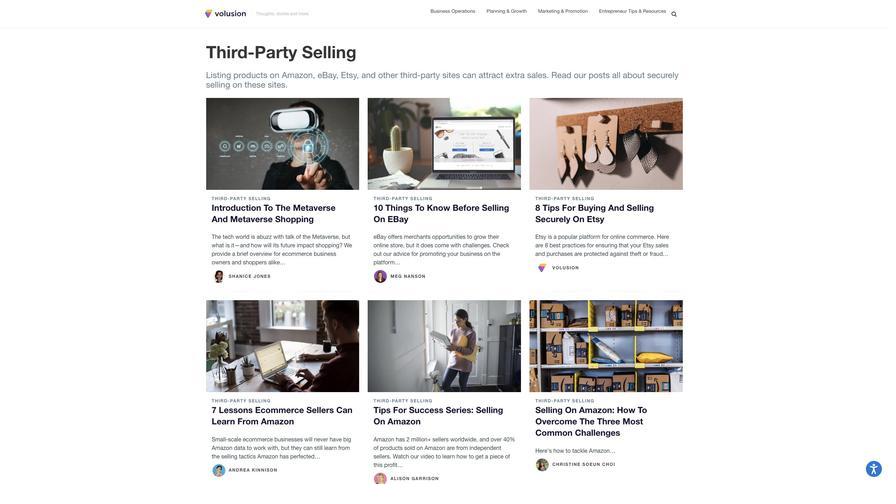 Task type: locate. For each thing, give the bounding box(es) containing it.
products inside "amazon has 2 million+ sellers worldwide, and over 40% of products sold on amazon are from independent sellers. watch our video to learn how to get a piece of this profit…"
[[380, 445, 403, 451]]

the up impact
[[303, 234, 311, 240]]

christine soeun choi
[[553, 462, 615, 467]]

and right etsy,
[[362, 70, 376, 80]]

0 vertical spatial products
[[234, 70, 267, 80]]

can
[[336, 405, 353, 415]]

shanice
[[229, 274, 252, 279]]

0 vertical spatial has
[[396, 436, 405, 443]]

our down sold
[[411, 453, 419, 460]]

ecommerce up the work
[[243, 436, 273, 443]]

andrea kinnison link
[[212, 464, 278, 478]]

1 vertical spatial your
[[447, 251, 459, 257]]

the inside ebay offers merchants opportunities to grow their online store, but it does come with challenges. check out our advice for promoting your business on the platform…
[[492, 251, 500, 257]]

1 vertical spatial will
[[304, 436, 313, 443]]

to up tactics
[[247, 445, 252, 451]]

0 horizontal spatial &
[[507, 8, 510, 14]]

0 horizontal spatial a
[[232, 251, 235, 257]]

2 horizontal spatial of
[[505, 453, 510, 460]]

grow
[[474, 234, 487, 240]]

0 horizontal spatial business
[[314, 251, 336, 257]]

0 horizontal spatial will
[[263, 242, 272, 249]]

0 horizontal spatial tips
[[374, 405, 391, 415]]

to left know
[[415, 203, 425, 213]]

open accessibe: accessibility options, statement and help image
[[870, 464, 878, 474]]

2 vertical spatial our
[[411, 453, 419, 460]]

of up "sellers."
[[374, 445, 379, 451]]

1 horizontal spatial learn
[[443, 453, 455, 460]]

party inside third-party selling 8 tips for buying and selling securely on etsy
[[554, 196, 571, 201]]

will left its
[[263, 242, 272, 249]]

of right piece
[[505, 453, 510, 460]]

owners
[[212, 259, 230, 266]]

on inside third-party selling 10 things to know before selling on ebay
[[374, 214, 385, 224]]

are down practices in the bottom right of the page
[[575, 251, 582, 257]]

0 vertical spatial will
[[263, 242, 272, 249]]

third- inside the third-party selling tips for success series: selling on amazon
[[374, 398, 392, 404]]

how
[[617, 405, 635, 415]]

ensuring
[[596, 242, 617, 249]]

selling right series:
[[476, 405, 503, 415]]

get
[[476, 453, 484, 460]]

learn inside "amazon has 2 million+ sellers worldwide, and over 40% of products sold on amazon are from independent sellers. watch our video to learn how to get a piece of this profit…"
[[443, 453, 455, 460]]

is inside etsy is a popular platform for online commerce. here are 8 best practices for ensuring that your etsy sales and purchases are protected against theft or fraud…
[[548, 234, 552, 240]]

1 horizontal spatial will
[[304, 436, 313, 443]]

1 horizontal spatial can
[[463, 70, 476, 80]]

1 vertical spatial ecommerce
[[243, 436, 273, 443]]

0 vertical spatial 8
[[535, 203, 540, 213]]

0 vertical spatial tips
[[628, 8, 638, 14]]

products left "sites."
[[234, 70, 267, 80]]

2 business from the left
[[460, 251, 483, 257]]

small-scale ecommerce businesses will never have big amazon data to work with, but they can still learn from the selling tactics amazon has perfected…
[[212, 436, 351, 460]]

resources
[[643, 8, 666, 14]]

etsy
[[587, 214, 604, 224], [535, 234, 546, 240], [643, 242, 654, 249]]

a
[[554, 234, 557, 240], [232, 251, 235, 257], [485, 453, 488, 460]]

volusion
[[553, 265, 579, 270]]

how right here's at right
[[553, 448, 564, 454]]

0 horizontal spatial has
[[280, 453, 289, 460]]

meg nanson link
[[374, 269, 426, 284]]

is up best
[[548, 234, 552, 240]]

online
[[610, 234, 626, 240], [374, 242, 389, 249]]

0 horizontal spatial are
[[447, 445, 455, 451]]

metaverse
[[293, 203, 336, 213], [230, 214, 273, 224]]

0 vertical spatial of
[[296, 234, 301, 240]]

1 horizontal spatial business
[[460, 251, 483, 257]]

our up platform…
[[383, 251, 392, 257]]

etsy down buying
[[587, 214, 604, 224]]

1 horizontal spatial ecommerce
[[282, 251, 312, 257]]

success
[[409, 405, 444, 415]]

metaverse up shopping
[[293, 203, 336, 213]]

selling
[[302, 41, 357, 62], [249, 196, 271, 201], [410, 196, 433, 201], [572, 196, 595, 201], [482, 203, 509, 213], [627, 203, 654, 213], [249, 398, 271, 404], [410, 398, 433, 404], [572, 398, 595, 404], [476, 405, 503, 415], [535, 405, 563, 415]]

party for third-party selling 10 things to know before selling on ebay
[[392, 196, 409, 201]]

products inside listing products on amazon, ebay, etsy, and other third-party sites can attract extra sales. read our posts all about securely selling on these sites.
[[234, 70, 267, 80]]

will left never
[[304, 436, 313, 443]]

from inside small-scale ecommerce businesses will never have big amazon data to work with, but they can still learn from the selling tactics amazon has perfected…
[[338, 445, 350, 451]]

0 horizontal spatial with
[[273, 234, 284, 240]]

entrepreneur tips & resources
[[599, 8, 666, 14]]

learn down have
[[324, 445, 337, 451]]

0 horizontal spatial but
[[281, 445, 289, 451]]

from inside third-party selling 7 lessons ecommerce sellers can learn from amazon
[[237, 417, 259, 426]]

the inside third-party selling introduction to the metaverse and metaverse shopping
[[275, 203, 291, 213]]

2 horizontal spatial from
[[456, 445, 468, 451]]

and down brief
[[232, 259, 241, 266]]

to left 'tackle' at the right bottom of page
[[566, 448, 571, 454]]

for left success
[[393, 405, 407, 415]]

party for third-party selling 8 tips for buying and selling securely on etsy
[[554, 196, 571, 201]]

on down buying
[[573, 214, 585, 224]]

entrepreneur tips & resources link
[[599, 8, 666, 16]]

1 horizontal spatial with
[[451, 242, 461, 249]]

are
[[535, 242, 543, 249], [575, 251, 582, 257], [447, 445, 455, 451]]

0 horizontal spatial your
[[447, 251, 459, 257]]

1 horizontal spatial online
[[610, 234, 626, 240]]

1 horizontal spatial tips
[[543, 203, 560, 213]]

how up overview
[[251, 242, 262, 249]]

how inside the tech world is abuzz with talk of the metaverse, but what is it—and how will its future impact shopping? we provide a brief overview for ecommerce business owners and shoppers alike…
[[251, 242, 262, 249]]

for inside the third-party selling tips for success series: selling on amazon
[[393, 405, 407, 415]]

amazon down ecommerce
[[261, 417, 294, 426]]

will inside small-scale ecommerce businesses will never have big amazon data to work with, but they can still learn from the selling tactics amazon has perfected…
[[304, 436, 313, 443]]

can right sites
[[463, 70, 476, 80]]

operations
[[451, 8, 475, 14]]

tips
[[628, 8, 638, 14], [543, 203, 560, 213], [374, 405, 391, 415]]

and inside etsy is a popular platform for online commerce. here are 8 best practices for ensuring that your etsy sales and purchases are protected against theft or fraud…
[[535, 251, 545, 257]]

is down tech
[[226, 242, 230, 249]]

from
[[237, 417, 259, 426], [338, 445, 350, 451], [456, 445, 468, 451]]

1 horizontal spatial a
[[485, 453, 488, 460]]

ecommerce inside small-scale ecommerce businesses will never have big amazon data to work with, but they can still learn from the selling tactics amazon has perfected…
[[243, 436, 273, 443]]

are left best
[[535, 242, 543, 249]]

online up the out
[[374, 242, 389, 249]]

amazon up "sellers."
[[374, 436, 394, 443]]

& inside 'link'
[[561, 8, 564, 14]]

third- for third-party selling selling on amazon: how to overcome the three most common challenges
[[535, 398, 554, 404]]

0 vertical spatial etsy
[[587, 214, 604, 224]]

it—and
[[231, 242, 250, 249]]

1 business from the left
[[314, 251, 336, 257]]

2 vertical spatial but
[[281, 445, 289, 451]]

amazon down small-
[[212, 445, 232, 451]]

offers
[[388, 234, 402, 240]]

with up its
[[273, 234, 284, 240]]

a inside the tech world is abuzz with talk of the metaverse, but what is it—and how will its future impact shopping? we provide a brief overview for ecommerce business owners and shoppers alike…
[[232, 251, 235, 257]]

and right buying
[[608, 203, 624, 213]]

for inside the tech world is abuzz with talk of the metaverse, but what is it—and how will its future impact shopping? we provide a brief overview for ecommerce business owners and shoppers alike…
[[274, 251, 281, 257]]

of right talk
[[296, 234, 301, 240]]

8 inside third-party selling 8 tips for buying and selling securely on etsy
[[535, 203, 540, 213]]

party inside third-party selling 7 lessons ecommerce sellers can learn from amazon
[[230, 398, 247, 404]]

profit…
[[384, 462, 403, 468]]

how down worldwide,
[[457, 453, 467, 460]]

to inside third-party selling introduction to the metaverse and metaverse shopping
[[264, 203, 273, 213]]

stories
[[276, 11, 289, 16]]

business
[[314, 251, 336, 257], [460, 251, 483, 257]]

will inside the tech world is abuzz with talk of the metaverse, but what is it—and how will its future impact shopping? we provide a brief overview for ecommerce business owners and shoppers alike…
[[263, 242, 272, 249]]

the down amazon:
[[580, 417, 595, 426]]

the down small-
[[212, 453, 220, 460]]

here's
[[535, 448, 552, 454]]

party inside third-party selling 10 things to know before selling on ebay
[[392, 196, 409, 201]]

1 horizontal spatial our
[[411, 453, 419, 460]]

to inside small-scale ecommerce businesses will never have big amazon data to work with, but they can still learn from the selling tactics amazon has perfected…
[[247, 445, 252, 451]]

third-
[[206, 41, 255, 62], [212, 196, 230, 201], [374, 196, 392, 201], [535, 196, 554, 201], [212, 398, 230, 404], [374, 398, 392, 404], [535, 398, 554, 404]]

on inside ebay offers merchants opportunities to grow their online store, but it does come with challenges. check out our advice for promoting your business on the platform…
[[484, 251, 491, 257]]

your up theft
[[630, 242, 642, 249]]

sold
[[404, 445, 415, 451]]

has left "2"
[[396, 436, 405, 443]]

1 vertical spatial has
[[280, 453, 289, 460]]

third- inside third-party selling 8 tips for buying and selling securely on etsy
[[535, 196, 554, 201]]

for up alike…
[[274, 251, 281, 257]]

amazon
[[261, 417, 294, 426], [388, 417, 421, 426], [374, 436, 394, 443], [212, 445, 232, 451], [425, 445, 445, 451], [257, 453, 278, 460]]

1 vertical spatial selling
[[221, 453, 237, 460]]

1 horizontal spatial ebay
[[388, 214, 408, 224]]

0 horizontal spatial how
[[251, 242, 262, 249]]

1 horizontal spatial metaverse
[[293, 203, 336, 213]]

ecommerce
[[255, 405, 304, 415]]

third- for third-party selling tips for success series: selling on amazon
[[374, 398, 392, 404]]

the down check
[[492, 251, 500, 257]]

protected
[[584, 251, 608, 257]]

listing products on amazon, ebay, etsy, and other third-party sites can attract extra sales. read our posts all about securely selling on these sites.
[[206, 70, 679, 89]]

third- for third-party selling 7 lessons ecommerce sellers can learn from amazon
[[212, 398, 230, 404]]

work
[[254, 445, 266, 451]]

from down worldwide,
[[456, 445, 468, 451]]

1 vertical spatial etsy
[[535, 234, 546, 240]]

from down lessons
[[237, 417, 259, 426]]

promotion
[[566, 8, 588, 14]]

on inside "amazon has 2 million+ sellers worldwide, and over 40% of products sold on amazon are from independent sellers. watch our video to learn how to get a piece of this profit…"
[[417, 445, 423, 451]]

1 horizontal spatial products
[[380, 445, 403, 451]]

third-party selling 10 things to know before selling on ebay
[[374, 196, 509, 224]]

party inside third-party selling introduction to the metaverse and metaverse shopping
[[230, 196, 247, 201]]

products
[[234, 70, 267, 80], [380, 445, 403, 451]]

0 vertical spatial a
[[554, 234, 557, 240]]

0 horizontal spatial ecommerce
[[243, 436, 273, 443]]

2 horizontal spatial a
[[554, 234, 557, 240]]

2 horizontal spatial our
[[574, 70, 586, 80]]

advice
[[393, 251, 410, 257]]

business down challenges.
[[460, 251, 483, 257]]

volusion link
[[535, 261, 579, 275]]

1 horizontal spatial but
[[342, 234, 350, 240]]

on inside third-party selling 8 tips for buying and selling securely on etsy
[[573, 214, 585, 224]]

1 vertical spatial learn
[[443, 453, 455, 460]]

selling up commerce.
[[627, 203, 654, 213]]

marketing & promotion
[[538, 8, 588, 14]]

learn down sellers
[[443, 453, 455, 460]]

for up ensuring
[[602, 234, 609, 240]]

selling up ecommerce
[[249, 398, 271, 404]]

8 left best
[[545, 242, 548, 249]]

is
[[251, 234, 255, 240], [548, 234, 552, 240], [226, 242, 230, 249]]

marketing & promotion link
[[538, 7, 588, 15]]

0 vertical spatial but
[[342, 234, 350, 240]]

business
[[431, 8, 450, 14]]

party for third-party selling tips for success series: selling on amazon
[[392, 398, 409, 404]]

amazon up "2"
[[388, 417, 421, 426]]

on up overcome
[[565, 405, 577, 415]]

1 vertical spatial can
[[303, 445, 313, 451]]

business down shopping?
[[314, 251, 336, 257]]

planning & growth
[[487, 8, 527, 14]]

on down challenges.
[[484, 251, 491, 257]]

all
[[612, 70, 621, 80]]

party for third-party selling
[[255, 41, 297, 62]]

are down sellers
[[447, 445, 455, 451]]

to left grow
[[467, 234, 472, 240]]

is right world
[[251, 234, 255, 240]]

the inside third-party selling selling on amazon: how to overcome the three most common challenges
[[580, 417, 595, 426]]

8 up securely
[[535, 203, 540, 213]]

and inside third-party selling 8 tips for buying and selling securely on etsy
[[608, 203, 624, 213]]

2 horizontal spatial tips
[[628, 8, 638, 14]]

0 horizontal spatial our
[[383, 251, 392, 257]]

0 vertical spatial learn
[[324, 445, 337, 451]]

on inside the third-party selling tips for success series: selling on amazon
[[374, 417, 385, 426]]

0 vertical spatial can
[[463, 70, 476, 80]]

and inside third-party selling introduction to the metaverse and metaverse shopping
[[212, 214, 228, 224]]

0 horizontal spatial of
[[296, 234, 301, 240]]

three
[[597, 417, 620, 426]]

a right get
[[485, 453, 488, 460]]

on up "sellers."
[[374, 417, 385, 426]]

& left "growth"
[[507, 8, 510, 14]]

0 vertical spatial our
[[574, 70, 586, 80]]

0 horizontal spatial learn
[[324, 445, 337, 451]]

1 horizontal spatial etsy
[[587, 214, 604, 224]]

1 vertical spatial products
[[380, 445, 403, 451]]

shoppers
[[243, 259, 267, 266]]

from down big
[[338, 445, 350, 451]]

independent
[[470, 445, 501, 451]]

2 horizontal spatial &
[[639, 8, 642, 14]]

1 vertical spatial tips
[[543, 203, 560, 213]]

2 vertical spatial tips
[[374, 405, 391, 415]]

to inside third-party selling selling on amazon: how to overcome the three most common challenges
[[638, 405, 647, 415]]

to up abuzz
[[264, 203, 273, 213]]

and up the
[[212, 214, 228, 224]]

to inside ebay offers merchants opportunities to grow their online store, but it does come with challenges. check out our advice for promoting your business on the platform…
[[467, 234, 472, 240]]

it
[[416, 242, 419, 249]]

entrepreneur
[[599, 8, 627, 14]]

0 vertical spatial your
[[630, 242, 642, 249]]

ecommerce down impact
[[282, 251, 312, 257]]

opportunities
[[432, 234, 466, 240]]

products up "sellers."
[[380, 445, 403, 451]]

selling inside third-party selling introduction to the metaverse and metaverse shopping
[[249, 196, 271, 201]]

0 horizontal spatial products
[[234, 70, 267, 80]]

0 vertical spatial ebay
[[388, 214, 408, 224]]

its
[[273, 242, 279, 249]]

has down businesses
[[280, 453, 289, 460]]

our inside ebay offers merchants opportunities to grow their online store, but it does come with challenges. check out our advice for promoting your business on the platform…
[[383, 251, 392, 257]]

ebay down things on the top left of the page
[[388, 214, 408, 224]]

for down 'it'
[[411, 251, 418, 257]]

perfected…
[[290, 453, 320, 460]]

third- inside third-party selling selling on amazon: how to overcome the three most common challenges
[[535, 398, 554, 404]]

metaverse down introduction
[[230, 214, 273, 224]]

on
[[270, 70, 279, 80], [233, 79, 242, 89], [374, 214, 385, 224], [573, 214, 585, 224], [484, 251, 491, 257], [565, 405, 577, 415], [374, 417, 385, 426], [417, 445, 423, 451]]

1 horizontal spatial your
[[630, 242, 642, 249]]

the inside the tech world is abuzz with talk of the metaverse, but what is it—and how will its future impact shopping? we provide a brief overview for ecommerce business owners and shoppers alike…
[[303, 234, 311, 240]]

1 vertical spatial are
[[575, 251, 582, 257]]

1 vertical spatial but
[[406, 242, 415, 249]]

2 horizontal spatial etsy
[[643, 242, 654, 249]]

0 vertical spatial ecommerce
[[282, 251, 312, 257]]

party
[[255, 41, 297, 62], [230, 196, 247, 201], [392, 196, 409, 201], [554, 196, 571, 201], [230, 398, 247, 404], [392, 398, 409, 404], [554, 398, 571, 404]]

to left get
[[469, 453, 474, 460]]

1 horizontal spatial how
[[457, 453, 467, 460]]

for up securely
[[562, 203, 576, 213]]

to up most
[[638, 405, 647, 415]]

our inside listing products on amazon, ebay, etsy, and other third-party sites can attract extra sales. read our posts all about securely selling on these sites.
[[574, 70, 586, 80]]

selling inside listing products on amazon, ebay, etsy, and other third-party sites can attract extra sales. read our posts all about securely selling on these sites.
[[206, 79, 230, 89]]

how inside "amazon has 2 million+ sellers worldwide, and over 40% of products sold on amazon are from independent sellers. watch our video to learn how to get a piece of this profit…"
[[457, 453, 467, 460]]

and left more.
[[290, 11, 297, 16]]

a left brief
[[232, 251, 235, 257]]

the tech world is abuzz with talk of the metaverse, but what is it—and how will its future impact shopping? we provide a brief overview for ecommerce business owners and shoppers alike…
[[212, 234, 352, 266]]

choi
[[602, 462, 615, 467]]

but up we
[[342, 234, 350, 240]]

1 horizontal spatial has
[[396, 436, 405, 443]]

search image
[[672, 11, 677, 17]]

2 vertical spatial are
[[447, 445, 455, 451]]

on down million+
[[417, 445, 423, 451]]

0 vertical spatial are
[[535, 242, 543, 249]]

overcome
[[535, 417, 577, 426]]

party inside the third-party selling tips for success series: selling on amazon
[[392, 398, 409, 404]]

online up that
[[610, 234, 626, 240]]

0 vertical spatial online
[[610, 234, 626, 240]]

0 vertical spatial metaverse
[[293, 203, 336, 213]]

amazon down sellers
[[425, 445, 445, 451]]

third- for third-party selling 8 tips for buying and selling securely on etsy
[[535, 196, 554, 201]]

buying
[[578, 203, 606, 213]]

0 horizontal spatial online
[[374, 242, 389, 249]]

1 vertical spatial online
[[374, 242, 389, 249]]

etsy up or
[[643, 242, 654, 249]]

1 vertical spatial with
[[451, 242, 461, 249]]

0 horizontal spatial 8
[[535, 203, 540, 213]]

shopping?
[[316, 242, 343, 249]]

1 horizontal spatial from
[[338, 445, 350, 451]]

1 vertical spatial ebay
[[374, 234, 386, 240]]

0 horizontal spatial metaverse
[[230, 214, 273, 224]]

0 vertical spatial selling
[[206, 79, 230, 89]]

with down "opportunities"
[[451, 242, 461, 249]]

selling inside third-party selling 7 lessons ecommerce sellers can learn from amazon
[[249, 398, 271, 404]]

1 vertical spatial 8
[[545, 242, 548, 249]]

are inside "amazon has 2 million+ sellers worldwide, and over 40% of products sold on amazon are from independent sellers. watch our video to learn how to get a piece of this profit…"
[[447, 445, 455, 451]]

on left these
[[233, 79, 242, 89]]

etsy down securely
[[535, 234, 546, 240]]

party for third-party selling 7 lessons ecommerce sellers can learn from amazon
[[230, 398, 247, 404]]

selling up overcome
[[535, 405, 563, 415]]

2 horizontal spatial but
[[406, 242, 415, 249]]

third- inside third-party selling 7 lessons ecommerce sellers can learn from amazon
[[212, 398, 230, 404]]

a inside etsy is a popular platform for online commerce. here are 8 best practices for ensuring that your etsy sales and purchases are protected against theft or fraud…
[[554, 234, 557, 240]]

1 horizontal spatial 8
[[545, 242, 548, 249]]

1 vertical spatial of
[[374, 445, 379, 451]]

the up shopping
[[275, 203, 291, 213]]

worldwide,
[[450, 436, 478, 443]]

0 vertical spatial with
[[273, 234, 284, 240]]

0 horizontal spatial can
[[303, 445, 313, 451]]

2 vertical spatial a
[[485, 453, 488, 460]]

third- inside third-party selling introduction to the metaverse and metaverse shopping
[[212, 196, 230, 201]]

for inside ebay offers merchants opportunities to grow their online store, but it does come with challenges. check out our advice for promoting your business on the platform…
[[411, 251, 418, 257]]

0 horizontal spatial ebay
[[374, 234, 386, 240]]

can up the perfected… at the bottom left of page
[[303, 445, 313, 451]]

and left purchases
[[535, 251, 545, 257]]

alison
[[391, 476, 410, 481]]

meg nanson
[[391, 274, 426, 279]]

to right video
[[436, 453, 441, 460]]

& right marketing
[[561, 8, 564, 14]]

video
[[421, 453, 434, 460]]

selling up introduction
[[249, 196, 271, 201]]

come
[[435, 242, 449, 249]]

& left "resources"
[[639, 8, 642, 14]]

but inside small-scale ecommerce businesses will never have big amazon data to work with, but they can still learn from the selling tactics amazon has perfected…
[[281, 445, 289, 451]]

etsy,
[[341, 70, 359, 80]]

party
[[421, 70, 440, 80]]

ebay left offers
[[374, 234, 386, 240]]

a up best
[[554, 234, 557, 240]]

small-
[[212, 436, 228, 443]]

etsy is a popular platform for online commerce. here are 8 best practices for ensuring that your etsy sales and purchases are protected against theft or fraud…
[[535, 234, 669, 257]]

overview
[[250, 251, 272, 257]]

your inside ebay offers merchants opportunities to grow their online store, but it does come with challenges. check out our advice for promoting your business on the platform…
[[447, 251, 459, 257]]

party inside third-party selling selling on amazon: how to overcome the three most common challenges
[[554, 398, 571, 404]]

third- inside third-party selling 10 things to know before selling on ebay
[[374, 196, 392, 201]]

our right 'read'
[[574, 70, 586, 80]]

selling up know
[[410, 196, 433, 201]]



Task type: describe. For each thing, give the bounding box(es) containing it.
selling on amazon: how to overcome the three most common challenges image
[[530, 300, 683, 392]]

third-party selling 8 tips for buying and selling securely on etsy
[[535, 196, 654, 224]]

8 inside etsy is a popular platform for online commerce. here are 8 best practices for ensuring that your etsy sales and purchases are protected against theft or fraud…
[[545, 242, 548, 249]]

with inside ebay offers merchants opportunities to grow their online store, but it does come with challenges. check out our advice for promoting your business on the platform…
[[451, 242, 461, 249]]

abuzz
[[257, 234, 272, 240]]

8 tips for buying and selling securely on etsy image
[[530, 98, 683, 190]]

has inside "amazon has 2 million+ sellers worldwide, and over 40% of products sold on amazon are from independent sellers. watch our video to learn how to get a piece of this profit…"
[[396, 436, 405, 443]]

over
[[491, 436, 502, 443]]

party for third-party selling selling on amazon: how to overcome the three most common challenges
[[554, 398, 571, 404]]

they
[[291, 445, 302, 451]]

tips for success series: selling on amazon image
[[368, 300, 521, 392]]

tips inside the third-party selling tips for success series: selling on amazon
[[374, 405, 391, 415]]

their
[[488, 234, 499, 240]]

these
[[245, 79, 265, 89]]

here's how to tackle amazon…
[[535, 448, 616, 454]]

third- for third-party selling
[[206, 41, 255, 62]]

1 vertical spatial metaverse
[[230, 214, 273, 224]]

metaverse,
[[312, 234, 340, 240]]

meg
[[391, 274, 402, 279]]

sites
[[442, 70, 460, 80]]

on right these
[[270, 70, 279, 80]]

popular
[[558, 234, 578, 240]]

your inside etsy is a popular platform for online commerce. here are 8 best practices for ensuring that your etsy sales and purchases are protected against theft or fraud…
[[630, 242, 642, 249]]

amazon,
[[282, 70, 315, 80]]

2 vertical spatial etsy
[[643, 242, 654, 249]]

the inside small-scale ecommerce businesses will never have big amazon data to work with, but they can still learn from the selling tactics amazon has perfected…
[[212, 453, 220, 460]]

10 things to know before selling on ebay image
[[368, 98, 521, 190]]

andrea kinnison
[[229, 468, 278, 473]]

read
[[551, 70, 572, 80]]

selling up their
[[482, 203, 509, 213]]

amazon down with, at the left bottom of the page
[[257, 453, 278, 460]]

the
[[212, 234, 221, 240]]

third- for third-party selling 10 things to know before selling on ebay
[[374, 196, 392, 201]]

purchases
[[547, 251, 573, 257]]

a inside "amazon has 2 million+ sellers worldwide, and over 40% of products sold on amazon are from independent sellers. watch our video to learn how to get a piece of this profit…"
[[485, 453, 488, 460]]

can inside listing products on amazon, ebay, etsy, and other third-party sites can attract extra sales. read our posts all about securely selling on these sites.
[[463, 70, 476, 80]]

shanice jones
[[229, 274, 271, 279]]

andrea
[[229, 468, 250, 473]]

third- for third-party selling introduction to the metaverse and metaverse shopping
[[212, 196, 230, 201]]

business operations
[[431, 8, 475, 14]]

online inside ebay offers merchants opportunities to grow their online store, but it does come with challenges. check out our advice for promoting your business on the platform…
[[374, 242, 389, 249]]

selling up buying
[[572, 196, 595, 201]]

amazon has 2 million+ sellers worldwide, and over 40% of products sold on amazon are from independent sellers. watch our video to learn how to get a piece of this profit…
[[374, 436, 515, 468]]

and inside "amazon has 2 million+ sellers worldwide, and over 40% of products sold on amazon are from independent sellers. watch our video to learn how to get a piece of this profit…"
[[480, 436, 489, 443]]

third-party selling
[[206, 41, 357, 62]]

platform…
[[374, 259, 400, 266]]

thoughts, stories and more.
[[256, 11, 310, 16]]

extra
[[506, 70, 525, 80]]

brief
[[237, 251, 248, 257]]

2 horizontal spatial how
[[553, 448, 564, 454]]

posts
[[589, 70, 610, 80]]

introduction to the metaverse and metaverse shopping image
[[206, 98, 359, 190]]

most
[[623, 417, 643, 426]]

1 horizontal spatial is
[[251, 234, 255, 240]]

but inside ebay offers merchants opportunities to grow their online store, but it does come with challenges. check out our advice for promoting your business on the platform…
[[406, 242, 415, 249]]

business inside ebay offers merchants opportunities to grow their online store, but it does come with challenges. check out our advice for promoting your business on the platform…
[[460, 251, 483, 257]]

impact
[[297, 242, 314, 249]]

amazon:
[[579, 405, 615, 415]]

more.
[[299, 11, 310, 16]]

0 horizontal spatial etsy
[[535, 234, 546, 240]]

business operations link
[[431, 7, 475, 15]]

sellers
[[433, 436, 449, 443]]

other
[[378, 70, 398, 80]]

and inside the tech world is abuzz with talk of the metaverse, but what is it—and how will its future impact shopping? we provide a brief overview for ecommerce business owners and shoppers alike…
[[232, 259, 241, 266]]

ebay inside ebay offers merchants opportunities to grow their online store, but it does come with challenges. check out our advice for promoting your business on the platform…
[[374, 234, 386, 240]]

& for planning
[[507, 8, 510, 14]]

selling up amazon:
[[572, 398, 595, 404]]

party for third-party selling introduction to the metaverse and metaverse shopping
[[230, 196, 247, 201]]

provide
[[212, 251, 231, 257]]

can inside small-scale ecommerce businesses will never have big amazon data to work with, but they can still learn from the selling tactics amazon has perfected…
[[303, 445, 313, 451]]

tips inside third-party selling 8 tips for buying and selling securely on etsy
[[543, 203, 560, 213]]

selling up 'ebay,'
[[302, 41, 357, 62]]

scale
[[228, 436, 241, 443]]

2 horizontal spatial are
[[575, 251, 582, 257]]

soeun
[[583, 462, 601, 467]]

ebay,
[[318, 70, 339, 80]]

nanson
[[404, 274, 426, 279]]

watch
[[393, 453, 409, 460]]

but inside the tech world is abuzz with talk of the metaverse, but what is it—and how will its future impact shopping? we provide a brief overview for ecommerce business owners and shoppers alike…
[[342, 234, 350, 240]]

thoughts,
[[256, 11, 275, 16]]

for down platform
[[587, 242, 594, 249]]

common
[[535, 428, 573, 438]]

ebay offers merchants opportunities to grow their online store, but it does come with challenges. check out our advice for promoting your business on the platform…
[[374, 234, 509, 266]]

etsy inside third-party selling 8 tips for buying and selling securely on etsy
[[587, 214, 604, 224]]

alison garrison
[[391, 476, 439, 481]]

learn
[[212, 417, 235, 426]]

amazon inside third-party selling 7 lessons ecommerce sellers can learn from amazon
[[261, 417, 294, 426]]

third-party selling tips for success series: selling on amazon
[[374, 398, 503, 426]]

theft
[[630, 251, 642, 257]]

attract
[[479, 70, 503, 80]]

tactics
[[239, 453, 256, 460]]

selling up success
[[410, 398, 433, 404]]

for inside third-party selling 8 tips for buying and selling securely on etsy
[[562, 203, 576, 213]]

shopping
[[275, 214, 314, 224]]

on inside third-party selling selling on amazon: how to overcome the three most common challenges
[[565, 405, 577, 415]]

sites.
[[268, 79, 288, 89]]

introduction
[[212, 203, 261, 213]]

before
[[453, 203, 480, 213]]

selling inside small-scale ecommerce businesses will never have big amazon data to work with, but they can still learn from the selling tactics amazon has perfected…
[[221, 453, 237, 460]]

growth
[[511, 8, 527, 14]]

challenges
[[575, 428, 620, 438]]

world
[[235, 234, 250, 240]]

know
[[427, 203, 450, 213]]

jones
[[254, 274, 271, 279]]

2 vertical spatial of
[[505, 453, 510, 460]]

to inside third-party selling 10 things to know before selling on ebay
[[415, 203, 425, 213]]

kinnison
[[252, 468, 278, 473]]

securely
[[647, 70, 679, 80]]

with inside the tech world is abuzz with talk of the metaverse, but what is it—and how will its future impact shopping? we provide a brief overview for ecommerce business owners and shoppers alike…
[[273, 234, 284, 240]]

sellers
[[306, 405, 334, 415]]

learn inside small-scale ecommerce businesses will never have big amazon data to work with, but they can still learn from the selling tactics amazon has perfected…
[[324, 445, 337, 451]]

1 horizontal spatial of
[[374, 445, 379, 451]]

and inside listing products on amazon, ebay, etsy, and other third-party sites can attract extra sales. read our posts all about securely selling on these sites.
[[362, 70, 376, 80]]

talk
[[285, 234, 295, 240]]

7 lessons ecommerce sellers can learn from amazon image
[[206, 300, 359, 392]]

big
[[343, 436, 351, 443]]

commerce.
[[627, 234, 656, 240]]

of inside the tech world is abuzz with talk of the metaverse, but what is it—and how will its future impact shopping? we provide a brief overview for ecommerce business owners and shoppers alike…
[[296, 234, 301, 240]]

against
[[610, 251, 628, 257]]

0 horizontal spatial is
[[226, 242, 230, 249]]

practices
[[562, 242, 586, 249]]

amazon…
[[589, 448, 616, 454]]

ecommerce inside the tech world is abuzz with talk of the metaverse, but what is it—and how will its future impact shopping? we provide a brief overview for ecommerce business owners and shoppers alike…
[[282, 251, 312, 257]]

shanice jones link
[[212, 269, 271, 284]]

here
[[657, 234, 669, 240]]

online inside etsy is a popular platform for online commerce. here are 8 best practices for ensuring that your etsy sales and purchases are protected against theft or fraud…
[[610, 234, 626, 240]]

piece
[[490, 453, 504, 460]]

& for marketing
[[561, 8, 564, 14]]

has inside small-scale ecommerce businesses will never have big amazon data to work with, but they can still learn from the selling tactics amazon has perfected…
[[280, 453, 289, 460]]

never
[[314, 436, 328, 443]]

from inside "amazon has 2 million+ sellers worldwide, and over 40% of products sold on amazon are from independent sellers. watch our video to learn how to get a piece of this profit…"
[[456, 445, 468, 451]]

ebay inside third-party selling 10 things to know before selling on ebay
[[388, 214, 408, 224]]

platform
[[579, 234, 600, 240]]

our inside "amazon has 2 million+ sellers worldwide, and over 40% of products sold on amazon are from independent sellers. watch our video to learn how to get a piece of this profit…"
[[411, 453, 419, 460]]

million+
[[411, 436, 431, 443]]

planning & growth link
[[487, 7, 527, 15]]

tech
[[223, 234, 234, 240]]

garrison
[[412, 476, 439, 481]]

lessons
[[219, 405, 253, 415]]

amazon inside the third-party selling tips for success series: selling on amazon
[[388, 417, 421, 426]]

business inside the tech world is abuzz with talk of the metaverse, but what is it—and how will its future impact shopping? we provide a brief overview for ecommerce business owners and shoppers alike…
[[314, 251, 336, 257]]



Task type: vqa. For each thing, say whether or not it's contained in the screenshot.
the with to the left
yes



